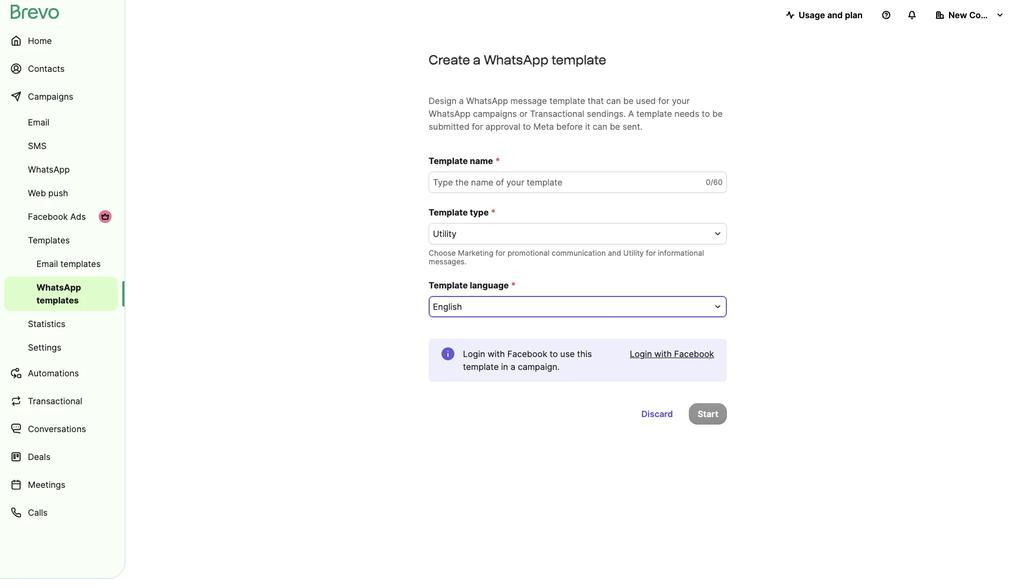 Task type: vqa. For each thing, say whether or not it's contained in the screenshot.
the leftmost select
no



Task type: locate. For each thing, give the bounding box(es) containing it.
0 horizontal spatial be
[[610, 121, 620, 132]]

language
[[470, 280, 509, 291]]

automations
[[28, 368, 79, 379]]

to left use
[[550, 349, 558, 360]]

be right needs at the top
[[713, 108, 723, 119]]

templates inside whatsapp templates
[[36, 295, 79, 306]]

whatsapp up campaigns
[[466, 96, 508, 106]]

and inside the choose marketing for promotional communication and utility for informational messages.
[[608, 249, 622, 258]]

2 vertical spatial *
[[511, 280, 516, 291]]

login
[[463, 349, 485, 360], [630, 349, 652, 360]]

1 vertical spatial to
[[523, 121, 531, 132]]

0 vertical spatial template
[[429, 156, 468, 166]]

template for template language
[[429, 280, 468, 291]]

for
[[659, 96, 670, 106], [472, 121, 483, 132], [496, 249, 506, 258], [646, 249, 656, 258]]

contacts
[[28, 63, 65, 74]]

sms link
[[4, 135, 118, 157]]

Type the name of your template text field
[[429, 172, 727, 193]]

automations link
[[4, 361, 118, 386]]

1 template from the top
[[429, 156, 468, 166]]

template language *
[[429, 280, 516, 291]]

0 vertical spatial and
[[828, 10, 843, 20]]

2 horizontal spatial a
[[511, 362, 516, 372]]

2 vertical spatial a
[[511, 362, 516, 372]]

0 vertical spatial transactional
[[530, 108, 585, 119]]

template left in
[[463, 362, 499, 372]]

email
[[28, 117, 49, 128], [36, 259, 58, 269]]

2 horizontal spatial be
[[713, 108, 723, 119]]

sent.
[[623, 121, 643, 132]]

deals link
[[4, 444, 118, 470]]

1 vertical spatial template
[[429, 207, 468, 218]]

template left name
[[429, 156, 468, 166]]

0 horizontal spatial a
[[459, 96, 464, 106]]

login with facebook
[[630, 349, 714, 360]]

whatsapp up submitted
[[429, 108, 471, 119]]

0 horizontal spatial login
[[463, 349, 485, 360]]

a inside login with facebook to use this template in a campaign.
[[511, 362, 516, 372]]

login for login with facebook to use this template in a campaign.
[[463, 349, 485, 360]]

1 vertical spatial and
[[608, 249, 622, 258]]

be
[[624, 96, 634, 106], [713, 108, 723, 119], [610, 121, 620, 132]]

1 horizontal spatial with
[[655, 349, 672, 360]]

a right in
[[511, 362, 516, 372]]

whatsapp down email templates link
[[36, 282, 81, 293]]

can
[[607, 96, 621, 106], [593, 121, 608, 132]]

0 vertical spatial can
[[607, 96, 621, 106]]

1 horizontal spatial a
[[473, 52, 481, 68]]

0 vertical spatial templates
[[60, 259, 101, 269]]

templates down templates link
[[60, 259, 101, 269]]

0 horizontal spatial with
[[488, 349, 505, 360]]

calls
[[28, 508, 48, 518]]

template up the before at the top right
[[550, 96, 585, 106]]

and right communication
[[608, 249, 622, 258]]

or
[[520, 108, 528, 119]]

0 vertical spatial utility
[[433, 229, 457, 239]]

* right language
[[511, 280, 516, 291]]

None field
[[433, 301, 710, 313]]

for left your
[[659, 96, 670, 106]]

usage and plan button
[[778, 4, 872, 26]]

none field inside english "popup button"
[[433, 301, 710, 313]]

0 / 60
[[706, 178, 723, 187]]

a inside design a whatsapp message template that can be used for your whatsapp campaigns or transactional sendings. a template needs to be submitted for approval to meta before it can be sent.
[[459, 96, 464, 106]]

utility up choose
[[433, 229, 457, 239]]

facebook ads
[[28, 211, 86, 222]]

promotional
[[508, 249, 550, 258]]

1 vertical spatial utility
[[624, 249, 644, 258]]

be up a
[[624, 96, 634, 106]]

transactional inside design a whatsapp message template that can be used for your whatsapp campaigns or transactional sendings. a template needs to be submitted for approval to meta before it can be sent.
[[530, 108, 585, 119]]

use
[[561, 349, 575, 360]]

conversations link
[[4, 417, 118, 442]]

a
[[473, 52, 481, 68], [459, 96, 464, 106], [511, 362, 516, 372]]

transactional up the before at the top right
[[530, 108, 585, 119]]

* right name
[[495, 156, 500, 166]]

web push
[[28, 188, 68, 199]]

1 vertical spatial a
[[459, 96, 464, 106]]

1 vertical spatial transactional
[[28, 396, 82, 407]]

2 vertical spatial to
[[550, 349, 558, 360]]

left___rvooi image
[[101, 213, 109, 221]]

ads
[[70, 211, 86, 222]]

be down sendings.
[[610, 121, 620, 132]]

1 vertical spatial templates
[[36, 295, 79, 306]]

1 horizontal spatial be
[[624, 96, 634, 106]]

1 horizontal spatial facebook
[[508, 349, 548, 360]]

messages.
[[429, 257, 467, 266]]

0 vertical spatial to
[[702, 108, 710, 119]]

1 vertical spatial email
[[36, 259, 58, 269]]

before
[[557, 121, 583, 132]]

template
[[552, 52, 607, 68], [550, 96, 585, 106], [637, 108, 672, 119], [463, 362, 499, 372]]

with
[[488, 349, 505, 360], [655, 349, 672, 360]]

email down templates
[[36, 259, 58, 269]]

0 vertical spatial a
[[473, 52, 481, 68]]

transactional down automations
[[28, 396, 82, 407]]

/
[[711, 178, 714, 187]]

1 vertical spatial *
[[491, 207, 496, 218]]

facebook inside login with facebook to use this template in a campaign.
[[508, 349, 548, 360]]

0 horizontal spatial utility
[[433, 229, 457, 239]]

2 vertical spatial be
[[610, 121, 620, 132]]

utility
[[433, 229, 457, 239], [624, 249, 644, 258]]

alert
[[429, 339, 727, 382]]

template up that
[[552, 52, 607, 68]]

templates for whatsapp templates
[[36, 295, 79, 306]]

campaign.
[[518, 362, 560, 372]]

alert containing login with facebook to use this template in a campaign.
[[429, 339, 727, 382]]

template
[[429, 156, 468, 166], [429, 207, 468, 218], [429, 280, 468, 291]]

2 with from the left
[[655, 349, 672, 360]]

templates
[[60, 259, 101, 269], [36, 295, 79, 306]]

* right type
[[491, 207, 496, 218]]

english button
[[429, 296, 727, 318]]

*
[[495, 156, 500, 166], [491, 207, 496, 218], [511, 280, 516, 291]]

2 template from the top
[[429, 207, 468, 218]]

with inside login with facebook to use this template in a campaign.
[[488, 349, 505, 360]]

login inside login with facebook to use this template in a campaign.
[[463, 349, 485, 360]]

0 horizontal spatial and
[[608, 249, 622, 258]]

0 vertical spatial *
[[495, 156, 500, 166]]

to down or
[[523, 121, 531, 132]]

statistics
[[28, 319, 65, 330]]

discard button
[[633, 404, 682, 425]]

1 login from the left
[[463, 349, 485, 360]]

1 horizontal spatial utility
[[624, 249, 644, 258]]

campaigns
[[28, 91, 73, 102]]

with for login with facebook to use this template in a campaign.
[[488, 349, 505, 360]]

utility left informational
[[624, 249, 644, 258]]

with for login with facebook
[[655, 349, 672, 360]]

template left type
[[429, 207, 468, 218]]

facebook for login with facebook to use this template in a campaign.
[[508, 349, 548, 360]]

a
[[628, 108, 634, 119]]

to right needs at the top
[[702, 108, 710, 119]]

informational
[[658, 249, 704, 258]]

2 login from the left
[[630, 349, 652, 360]]

a right design
[[459, 96, 464, 106]]

email up sms
[[28, 117, 49, 128]]

sendings.
[[587, 108, 626, 119]]

login with facebook link
[[630, 348, 714, 361]]

whatsapp
[[484, 52, 549, 68], [466, 96, 508, 106], [429, 108, 471, 119], [28, 164, 70, 175], [36, 282, 81, 293]]

discard
[[642, 409, 673, 420]]

template up english
[[429, 280, 468, 291]]

can right it
[[593, 121, 608, 132]]

to
[[702, 108, 710, 119], [523, 121, 531, 132], [550, 349, 558, 360]]

new company
[[949, 10, 1009, 20]]

1 horizontal spatial login
[[630, 349, 652, 360]]

templates up statistics link
[[36, 295, 79, 306]]

0 vertical spatial email
[[28, 117, 49, 128]]

and left plan
[[828, 10, 843, 20]]

2 vertical spatial template
[[429, 280, 468, 291]]

0 horizontal spatial transactional
[[28, 396, 82, 407]]

contacts link
[[4, 56, 118, 82]]

3 template from the top
[[429, 280, 468, 291]]

a right create
[[473, 52, 481, 68]]

1 horizontal spatial and
[[828, 10, 843, 20]]

2 horizontal spatial facebook
[[674, 349, 714, 360]]

in
[[501, 362, 508, 372]]

whatsapp templates link
[[4, 277, 118, 311]]

1 horizontal spatial to
[[550, 349, 558, 360]]

whatsapp up 'web push'
[[28, 164, 70, 175]]

templates for email templates
[[60, 259, 101, 269]]

transactional link
[[4, 389, 118, 414]]

utility inside popup button
[[433, 229, 457, 239]]

1 horizontal spatial transactional
[[530, 108, 585, 119]]

transactional
[[530, 108, 585, 119], [28, 396, 82, 407]]

1 with from the left
[[488, 349, 505, 360]]

facebook
[[28, 211, 68, 222], [508, 349, 548, 360], [674, 349, 714, 360]]

can up sendings.
[[607, 96, 621, 106]]

2 horizontal spatial to
[[702, 108, 710, 119]]

0
[[706, 178, 711, 187]]

1 vertical spatial be
[[713, 108, 723, 119]]



Task type: describe. For each thing, give the bounding box(es) containing it.
utility inside the choose marketing for promotional communication and utility for informational messages.
[[624, 249, 644, 258]]

usage and plan
[[799, 10, 863, 20]]

deals
[[28, 452, 50, 463]]

home
[[28, 35, 52, 46]]

login for login with facebook
[[630, 349, 652, 360]]

meetings
[[28, 480, 65, 491]]

home link
[[4, 28, 118, 54]]

usage
[[799, 10, 825, 20]]

utility button
[[429, 223, 727, 245]]

settings link
[[4, 337, 118, 359]]

* for template name *
[[495, 156, 500, 166]]

marketing
[[458, 249, 494, 258]]

1 vertical spatial can
[[593, 121, 608, 132]]

company
[[970, 10, 1009, 20]]

campaigns link
[[4, 84, 118, 109]]

0 horizontal spatial facebook
[[28, 211, 68, 222]]

a for create
[[473, 52, 481, 68]]

push
[[48, 188, 68, 199]]

this
[[577, 349, 592, 360]]

a for design
[[459, 96, 464, 106]]

plan
[[845, 10, 863, 20]]

it
[[585, 121, 591, 132]]

template type *
[[429, 207, 496, 218]]

email templates link
[[4, 253, 118, 275]]

template down "used"
[[637, 108, 672, 119]]

0 vertical spatial be
[[624, 96, 634, 106]]

and inside usage and plan button
[[828, 10, 843, 20]]

login with facebook to use this template in a campaign.
[[463, 349, 592, 372]]

communication
[[552, 249, 606, 258]]

used
[[636, 96, 656, 106]]

email for email templates
[[36, 259, 58, 269]]

your
[[672, 96, 690, 106]]

statistics link
[[4, 313, 118, 335]]

web
[[28, 188, 46, 199]]

conversations
[[28, 424, 86, 435]]

new
[[949, 10, 968, 20]]

to inside login with facebook to use this template in a campaign.
[[550, 349, 558, 360]]

templates
[[28, 235, 70, 246]]

email for email
[[28, 117, 49, 128]]

web push link
[[4, 182, 118, 204]]

needs
[[675, 108, 700, 119]]

whatsapp up message
[[484, 52, 549, 68]]

submitted
[[429, 121, 470, 132]]

create a whatsapp template
[[429, 52, 607, 68]]

choose marketing for promotional communication and utility for informational messages.
[[429, 249, 704, 266]]

facebook for login with facebook
[[674, 349, 714, 360]]

* for template language *
[[511, 280, 516, 291]]

meetings link
[[4, 472, 118, 498]]

whatsapp link
[[4, 159, 118, 180]]

campaigns
[[473, 108, 517, 119]]

template name *
[[429, 156, 500, 166]]

sms
[[28, 141, 47, 151]]

start
[[698, 409, 719, 420]]

facebook ads link
[[4, 206, 118, 228]]

* for template type *
[[491, 207, 496, 218]]

approval
[[486, 121, 521, 132]]

type
[[470, 207, 489, 218]]

for down campaigns
[[472, 121, 483, 132]]

transactional inside transactional link
[[28, 396, 82, 407]]

templates link
[[4, 230, 118, 251]]

for left informational
[[646, 249, 656, 258]]

english
[[433, 302, 462, 312]]

that
[[588, 96, 604, 106]]

create
[[429, 52, 470, 68]]

template for template name
[[429, 156, 468, 166]]

email templates
[[36, 259, 101, 269]]

choose
[[429, 249, 456, 258]]

calls link
[[4, 500, 118, 526]]

for right marketing
[[496, 249, 506, 258]]

0 horizontal spatial to
[[523, 121, 531, 132]]

settings
[[28, 342, 61, 353]]

template for template type
[[429, 207, 468, 218]]

60
[[714, 178, 723, 187]]

meta
[[534, 121, 554, 132]]

new company button
[[927, 4, 1013, 26]]

template inside login with facebook to use this template in a campaign.
[[463, 362, 499, 372]]

design
[[429, 96, 457, 106]]

message
[[511, 96, 547, 106]]

email link
[[4, 112, 118, 133]]

whatsapp templates
[[36, 282, 81, 306]]

name
[[470, 156, 493, 166]]

start button
[[689, 404, 727, 425]]

design a whatsapp message template that can be used for your whatsapp campaigns or transactional sendings. a template needs to be submitted for approval to meta before it can be sent.
[[429, 96, 723, 132]]



